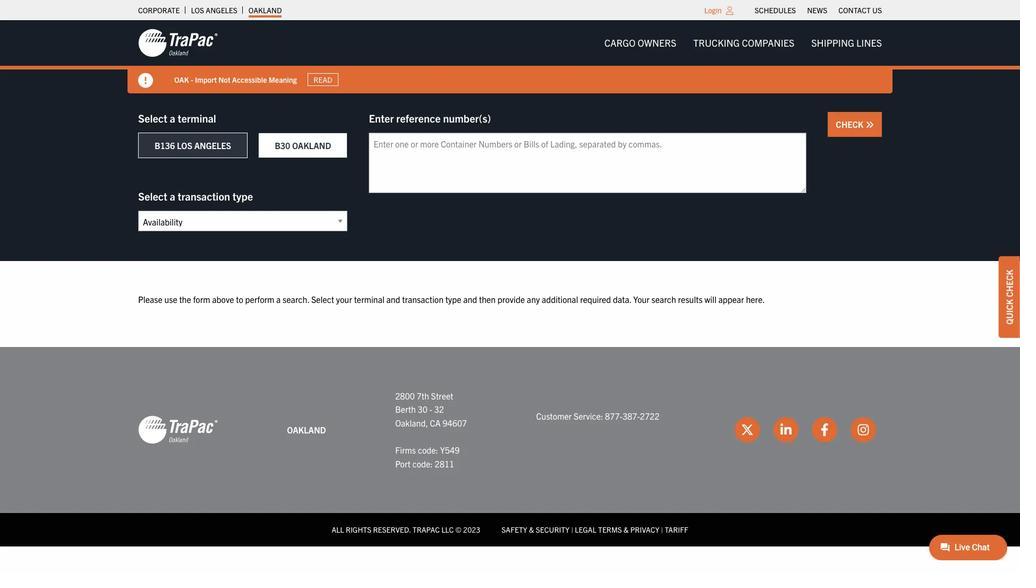 Task type: vqa. For each thing, say whether or not it's contained in the screenshot.
the CLOSED
no



Task type: describe. For each thing, give the bounding box(es) containing it.
login link
[[704, 5, 722, 15]]

llc
[[442, 526, 454, 535]]

footer containing 2800 7th street
[[0, 347, 1020, 547]]

1 | from the left
[[571, 526, 573, 535]]

2722
[[640, 411, 660, 422]]

number(s)
[[443, 112, 491, 125]]

results
[[678, 294, 703, 305]]

trucking companies link
[[685, 32, 803, 54]]

1 horizontal spatial transaction
[[402, 294, 444, 305]]

0 horizontal spatial transaction
[[178, 190, 230, 203]]

7th
[[417, 391, 429, 402]]

trucking
[[693, 37, 740, 49]]

ca
[[430, 418, 441, 429]]

2 and from the left
[[463, 294, 477, 305]]

tariff link
[[665, 526, 689, 535]]

provide
[[498, 294, 525, 305]]

2 vertical spatial a
[[276, 294, 281, 305]]

data.
[[613, 294, 632, 305]]

then
[[479, 294, 496, 305]]

reference
[[396, 112, 441, 125]]

1 vertical spatial los
[[177, 140, 192, 151]]

387-
[[623, 411, 640, 422]]

legal terms & privacy link
[[575, 526, 660, 535]]

94607
[[443, 418, 467, 429]]

required
[[580, 294, 611, 305]]

privacy
[[630, 526, 660, 535]]

los angeles
[[191, 5, 237, 15]]

meaning
[[269, 75, 297, 84]]

accessible
[[232, 75, 267, 84]]

above
[[212, 294, 234, 305]]

port
[[395, 459, 411, 470]]

safety & security | legal terms & privacy | tariff
[[502, 526, 689, 535]]

safety
[[502, 526, 527, 535]]

contact us link
[[839, 3, 882, 18]]

- inside banner
[[191, 75, 193, 84]]

enter reference number(s)
[[369, 112, 491, 125]]

quick
[[1004, 300, 1015, 325]]

cargo
[[605, 37, 636, 49]]

a for terminal
[[170, 112, 175, 125]]

b30
[[275, 140, 290, 151]]

service:
[[574, 411, 603, 422]]

any
[[527, 294, 540, 305]]

login
[[704, 5, 722, 15]]

the
[[179, 294, 191, 305]]

select a terminal
[[138, 112, 216, 125]]

us
[[873, 5, 882, 15]]

quick check link
[[999, 257, 1020, 338]]

Enter reference number(s) text field
[[369, 133, 807, 193]]

firms
[[395, 445, 416, 456]]

please use the form above to perform a search. select your terminal and transaction type and then provide any additional required data. your search results will appear here.
[[138, 294, 765, 305]]

a for transaction
[[170, 190, 175, 203]]

menu bar containing schedules
[[749, 3, 888, 18]]

y549
[[440, 445, 460, 456]]

solid image
[[138, 73, 153, 88]]

0 vertical spatial code:
[[418, 445, 438, 456]]

1 vertical spatial type
[[446, 294, 461, 305]]

customer
[[536, 411, 572, 422]]

schedules link
[[755, 3, 796, 18]]

select for select a terminal
[[138, 112, 167, 125]]

search.
[[283, 294, 309, 305]]

security
[[536, 526, 570, 535]]

firms code:  y549 port code:  2811
[[395, 445, 460, 470]]

2 vertical spatial oakland
[[287, 425, 326, 436]]

1 and from the left
[[386, 294, 400, 305]]

menu bar inside banner
[[596, 32, 891, 54]]

2 & from the left
[[624, 526, 629, 535]]

legal
[[575, 526, 597, 535]]

oak - import not accessible meaning
[[174, 75, 297, 84]]

import
[[195, 75, 217, 84]]

1 vertical spatial code:
[[413, 459, 433, 470]]

your
[[633, 294, 650, 305]]

shipping lines
[[812, 37, 882, 49]]

select for select a transaction type
[[138, 190, 167, 203]]

1 & from the left
[[529, 526, 534, 535]]

appear
[[719, 294, 744, 305]]

contact us
[[839, 5, 882, 15]]

reserved.
[[373, 526, 411, 535]]

2 vertical spatial select
[[311, 294, 334, 305]]

your
[[336, 294, 352, 305]]

©
[[456, 526, 462, 535]]



Task type: locate. For each thing, give the bounding box(es) containing it.
0 vertical spatial select
[[138, 112, 167, 125]]

a up the b136
[[170, 112, 175, 125]]

a left search.
[[276, 294, 281, 305]]

1 vertical spatial oakland
[[292, 140, 331, 151]]

news
[[807, 5, 828, 15]]

please
[[138, 294, 162, 305]]

0 horizontal spatial and
[[386, 294, 400, 305]]

oakland link
[[249, 3, 282, 18]]

1 vertical spatial transaction
[[402, 294, 444, 305]]

- right 30
[[430, 404, 432, 415]]

trucking companies
[[693, 37, 795, 49]]

angeles down select a terminal
[[194, 140, 231, 151]]

here.
[[746, 294, 765, 305]]

2800
[[395, 391, 415, 402]]

1 vertical spatial a
[[170, 190, 175, 203]]

and right your
[[386, 294, 400, 305]]

all rights reserved. trapac llc © 2023
[[332, 526, 480, 535]]

contact
[[839, 5, 871, 15]]

los right corporate
[[191, 5, 204, 15]]

0 horizontal spatial -
[[191, 75, 193, 84]]

0 horizontal spatial terminal
[[178, 112, 216, 125]]

32
[[434, 404, 444, 415]]

corporate link
[[138, 3, 180, 18]]

cargo owners link
[[596, 32, 685, 54]]

banner
[[0, 20, 1020, 94]]

b30 oakland
[[275, 140, 331, 151]]

los right the b136
[[177, 140, 192, 151]]

select up the b136
[[138, 112, 167, 125]]

and left then on the bottom left of the page
[[463, 294, 477, 305]]

0 vertical spatial transaction
[[178, 190, 230, 203]]

select a transaction type
[[138, 190, 253, 203]]

a down the b136
[[170, 190, 175, 203]]

1 horizontal spatial -
[[430, 404, 432, 415]]

menu bar down light icon
[[596, 32, 891, 54]]

| left tariff link
[[661, 526, 663, 535]]

search
[[652, 294, 676, 305]]

check inside button
[[836, 119, 866, 130]]

- inside 2800 7th street berth 30 - 32 oakland, ca 94607
[[430, 404, 432, 415]]

angeles left oakland link
[[206, 5, 237, 15]]

type
[[233, 190, 253, 203], [446, 294, 461, 305]]

1 oakland image from the top
[[138, 28, 218, 58]]

1 horizontal spatial |
[[661, 526, 663, 535]]

1 vertical spatial menu bar
[[596, 32, 891, 54]]

shipping
[[812, 37, 854, 49]]

oakland
[[249, 5, 282, 15], [292, 140, 331, 151], [287, 425, 326, 436]]

0 horizontal spatial type
[[233, 190, 253, 203]]

angeles
[[206, 5, 237, 15], [194, 140, 231, 151]]

2811
[[435, 459, 454, 470]]

customer service: 877-387-2722
[[536, 411, 660, 422]]

berth
[[395, 404, 416, 415]]

0 vertical spatial terminal
[[178, 112, 216, 125]]

tariff
[[665, 526, 689, 535]]

owners
[[638, 37, 676, 49]]

terms
[[598, 526, 622, 535]]

0 horizontal spatial |
[[571, 526, 573, 535]]

oak
[[174, 75, 189, 84]]

1 vertical spatial select
[[138, 190, 167, 203]]

0 vertical spatial menu bar
[[749, 3, 888, 18]]

menu bar
[[749, 3, 888, 18], [596, 32, 891, 54]]

-
[[191, 75, 193, 84], [430, 404, 432, 415]]

0 vertical spatial check
[[836, 119, 866, 130]]

1 horizontal spatial &
[[624, 526, 629, 535]]

1 vertical spatial oakland image
[[138, 416, 218, 446]]

oakland,
[[395, 418, 428, 429]]

0 vertical spatial los
[[191, 5, 204, 15]]

code: right port
[[413, 459, 433, 470]]

30
[[418, 404, 428, 415]]

0 horizontal spatial &
[[529, 526, 534, 535]]

1 horizontal spatial terminal
[[354, 294, 384, 305]]

street
[[431, 391, 453, 402]]

quick check
[[1004, 270, 1015, 325]]

additional
[[542, 294, 578, 305]]

select left your
[[311, 294, 334, 305]]

menu bar containing cargo owners
[[596, 32, 891, 54]]

news link
[[807, 3, 828, 18]]

los
[[191, 5, 204, 15], [177, 140, 192, 151]]

terminal right your
[[354, 294, 384, 305]]

shipping lines link
[[803, 32, 891, 54]]

enter
[[369, 112, 394, 125]]

companies
[[742, 37, 795, 49]]

to
[[236, 294, 243, 305]]

2800 7th street berth 30 - 32 oakland, ca 94607
[[395, 391, 467, 429]]

877-
[[605, 411, 623, 422]]

read
[[314, 75, 332, 84]]

|
[[571, 526, 573, 535], [661, 526, 663, 535]]

check button
[[828, 112, 882, 137]]

select down the b136
[[138, 190, 167, 203]]

and
[[386, 294, 400, 305], [463, 294, 477, 305]]

terminal up the b136 los angeles
[[178, 112, 216, 125]]

0 vertical spatial angeles
[[206, 5, 237, 15]]

1 vertical spatial terminal
[[354, 294, 384, 305]]

1 horizontal spatial and
[[463, 294, 477, 305]]

& right terms
[[624, 526, 629, 535]]

transaction
[[178, 190, 230, 203], [402, 294, 444, 305]]

2023
[[463, 526, 480, 535]]

perform
[[245, 294, 274, 305]]

oakland image
[[138, 28, 218, 58], [138, 416, 218, 446]]

b136 los angeles
[[155, 140, 231, 151]]

cargo owners
[[605, 37, 676, 49]]

0 horizontal spatial check
[[836, 119, 866, 130]]

form
[[193, 294, 210, 305]]

1 horizontal spatial check
[[1004, 270, 1015, 298]]

will
[[705, 294, 717, 305]]

&
[[529, 526, 534, 535], [624, 526, 629, 535]]

rights
[[346, 526, 371, 535]]

code: up 2811
[[418, 445, 438, 456]]

& right the safety
[[529, 526, 534, 535]]

0 vertical spatial oakland
[[249, 5, 282, 15]]

banner containing cargo owners
[[0, 20, 1020, 94]]

1 vertical spatial -
[[430, 404, 432, 415]]

solid image
[[866, 121, 874, 129]]

2 | from the left
[[661, 526, 663, 535]]

1 vertical spatial angeles
[[194, 140, 231, 151]]

menu bar up shipping
[[749, 3, 888, 18]]

1 horizontal spatial type
[[446, 294, 461, 305]]

not
[[219, 75, 230, 84]]

los angeles link
[[191, 3, 237, 18]]

1 vertical spatial check
[[1004, 270, 1015, 298]]

lines
[[857, 37, 882, 49]]

trapac
[[413, 526, 440, 535]]

2 oakland image from the top
[[138, 416, 218, 446]]

0 vertical spatial type
[[233, 190, 253, 203]]

b136
[[155, 140, 175, 151]]

0 vertical spatial oakland image
[[138, 28, 218, 58]]

safety & security link
[[502, 526, 570, 535]]

footer
[[0, 347, 1020, 547]]

0 vertical spatial -
[[191, 75, 193, 84]]

read link
[[307, 73, 338, 86]]

| left legal
[[571, 526, 573, 535]]

schedules
[[755, 5, 796, 15]]

0 vertical spatial a
[[170, 112, 175, 125]]

use
[[164, 294, 177, 305]]

- right the oak
[[191, 75, 193, 84]]

light image
[[726, 6, 734, 15]]



